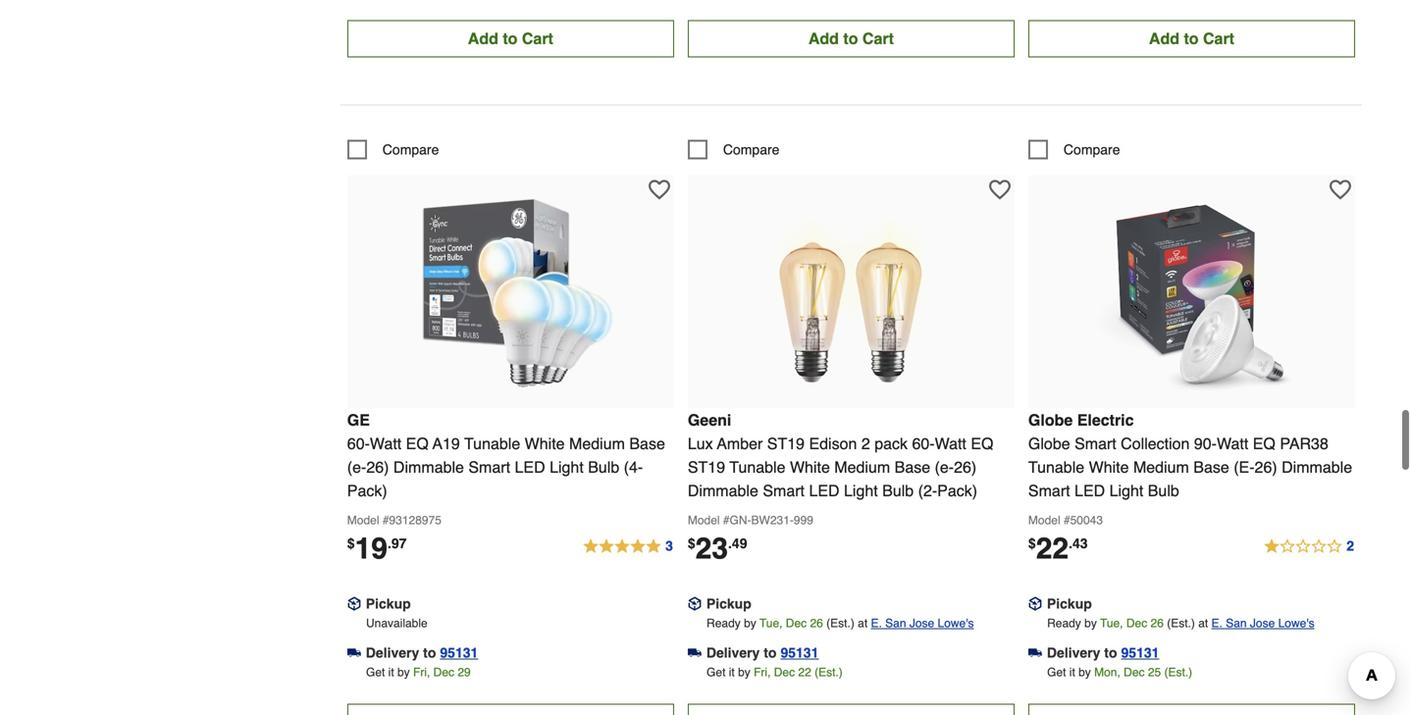 Task type: locate. For each thing, give the bounding box(es) containing it.
2 horizontal spatial add to cart
[[1150, 29, 1235, 48]]

3
[[666, 538, 673, 554]]

1 lowe's from the left
[[938, 617, 975, 631]]

0 horizontal spatial add to cart
[[468, 29, 554, 48]]

to
[[503, 29, 518, 48], [844, 29, 859, 48], [1185, 29, 1199, 48], [423, 645, 436, 661], [764, 645, 777, 661], [1105, 645, 1118, 661]]

2 $ from the left
[[688, 536, 696, 552]]

1 ready by tue, dec 26 (est.) at e. san jose lowe's from the left
[[707, 617, 975, 631]]

1 delivery from the left
[[366, 645, 420, 661]]

1 horizontal spatial pickup
[[707, 596, 752, 612]]

geeni lux amber st19 edison 2 pack 60-watt eq st19 tunable white medium base (e-26) dimmable smart led light bulb (2-pack)
[[688, 411, 994, 500]]

delivery to 95131 up get it by fri, dec 22 (est.) on the bottom right of the page
[[707, 645, 819, 661]]

1 compare from the left
[[383, 142, 439, 157]]

2 60- from the left
[[913, 435, 935, 453]]

$ inside "$ 22 .43"
[[1029, 536, 1037, 552]]

dimmable down par38
[[1282, 458, 1353, 477]]

(est.)
[[827, 617, 855, 631], [1168, 617, 1196, 631], [815, 666, 843, 680], [1165, 666, 1193, 680]]

bulb left (2-
[[883, 482, 914, 500]]

1 horizontal spatial delivery
[[707, 645, 760, 661]]

1 pickup from the left
[[366, 596, 411, 612]]

3 watt from the left
[[1218, 435, 1249, 453]]

0 horizontal spatial $
[[347, 536, 355, 552]]

san
[[886, 617, 907, 631], [1227, 617, 1248, 631]]

1 horizontal spatial ready
[[1048, 617, 1082, 631]]

it for fri, dec 29
[[389, 666, 394, 680]]

2 fri, from the left
[[754, 666, 771, 680]]

globe left electric
[[1029, 411, 1073, 429]]

globe electric globe smart collection 90-watt eq par38 tunable white medium base (e-26) dimmable smart led light bulb image
[[1084, 185, 1300, 401]]

1 at from the left
[[858, 617, 868, 631]]

cart for first add to cart button from the right
[[1204, 29, 1235, 48]]

2 (e- from the left
[[935, 458, 955, 477]]

2 # from the left
[[724, 514, 730, 528]]

1 model from the left
[[347, 514, 379, 528]]

95131 up get it by fri, dec 22 (est.) on the bottom right of the page
[[781, 645, 819, 661]]

0 horizontal spatial pickup
[[366, 596, 411, 612]]

0 horizontal spatial pickup image
[[347, 598, 361, 611]]

1 ready from the left
[[707, 617, 741, 631]]

it
[[389, 666, 394, 680], [729, 666, 735, 680], [1070, 666, 1076, 680]]

1 watt from the left
[[370, 435, 402, 453]]

0 horizontal spatial it
[[389, 666, 394, 680]]

2 add to cart from the left
[[809, 29, 894, 48]]

2 horizontal spatial delivery
[[1048, 645, 1101, 661]]

at
[[858, 617, 868, 631], [1199, 617, 1209, 631]]

get for get it by mon, dec 25 (est.)
[[1048, 666, 1067, 680]]

watt up (2-
[[935, 435, 967, 453]]

2 ready by tue, dec 26 (est.) at e. san jose lowe's from the left
[[1048, 617, 1315, 631]]

1 get from the left
[[366, 666, 385, 680]]

model for 60-watt eq a19 tunable white medium base (e-26) dimmable smart led light bulb (4- pack)
[[347, 514, 379, 528]]

pickup image for get it by mon, dec 25 (est.)
[[1029, 598, 1043, 611]]

1 fri, from the left
[[413, 666, 430, 680]]

2 horizontal spatial add
[[1150, 29, 1180, 48]]

26 for 22
[[811, 617, 824, 631]]

ge
[[347, 411, 370, 429]]

26
[[811, 617, 824, 631], [1151, 617, 1164, 631]]

by for get it by fri, dec 22 (est.)
[[738, 666, 751, 680]]

1 horizontal spatial (e-
[[935, 458, 955, 477]]

bulb inside globe electric globe smart collection 90-watt eq par38 tunable white medium base (e-26) dimmable smart led light bulb
[[1149, 482, 1180, 500]]

0 horizontal spatial ready by tue, dec 26 (est.) at e. san jose lowe's
[[707, 617, 975, 631]]

2 95131 button from the left
[[781, 644, 819, 663]]

0 horizontal spatial fri,
[[413, 666, 430, 680]]

0 horizontal spatial add to cart button
[[347, 20, 674, 57]]

electric
[[1078, 411, 1135, 429]]

0 horizontal spatial eq
[[406, 435, 429, 453]]

(4-
[[624, 458, 643, 477]]

(e- up (2-
[[935, 458, 955, 477]]

compare for '1001878218' element
[[1064, 142, 1121, 157]]

truck filled image for get it by fri, dec 22 (est.)
[[688, 647, 702, 660]]

base down '90-'
[[1194, 458, 1230, 477]]

95131 button for 29
[[440, 644, 478, 663]]

3 model from the left
[[1029, 514, 1061, 528]]

compare inside 5005493445 element
[[383, 142, 439, 157]]

2 horizontal spatial white
[[1090, 458, 1130, 477]]

1 26 from the left
[[811, 617, 824, 631]]

tunable right a19
[[465, 435, 521, 453]]

2 delivery to 95131 from the left
[[707, 645, 819, 661]]

eq
[[406, 435, 429, 453], [971, 435, 994, 453], [1254, 435, 1276, 453]]

compare for 5001839573 element on the top
[[724, 142, 780, 157]]

1 it from the left
[[389, 666, 394, 680]]

at for get it by fri, dec 22 (est.)
[[858, 617, 868, 631]]

watt up the (e-
[[1218, 435, 1249, 453]]

0 horizontal spatial pack)
[[347, 482, 388, 500]]

1 vertical spatial st19
[[688, 458, 726, 477]]

3 delivery from the left
[[1048, 645, 1101, 661]]

1 pack) from the left
[[347, 482, 388, 500]]

eq left a19
[[406, 435, 429, 453]]

26 up the 25
[[1151, 617, 1164, 631]]

60- down ge
[[347, 435, 370, 453]]

3 compare from the left
[[1064, 142, 1121, 157]]

smart inside the ge 60-watt eq a19 tunable white medium base (e-26) dimmable smart led light bulb (4- pack)
[[469, 458, 511, 477]]

0 horizontal spatial tunable
[[465, 435, 521, 453]]

0 horizontal spatial white
[[525, 435, 565, 453]]

bulb
[[588, 458, 620, 477], [883, 482, 914, 500], [1149, 482, 1180, 500]]

base up "(4-"
[[630, 435, 666, 453]]

0 horizontal spatial e.
[[871, 617, 883, 631]]

st19 right amber
[[768, 435, 805, 453]]

26) inside geeni lux amber st19 edison 2 pack 60-watt eq st19 tunable white medium base (e-26) dimmable smart led light bulb (2-pack)
[[955, 458, 977, 477]]

2 pickup from the left
[[707, 596, 752, 612]]

1 horizontal spatial e. san jose lowe's button
[[1212, 614, 1315, 634]]

1 tue, from the left
[[760, 617, 783, 631]]

# for led
[[1064, 514, 1071, 528]]

0 horizontal spatial 60-
[[347, 435, 370, 453]]

# up .43
[[1064, 514, 1071, 528]]

2 horizontal spatial #
[[1064, 514, 1071, 528]]

95131
[[440, 645, 478, 661], [781, 645, 819, 661], [1122, 645, 1160, 661]]

delivery to 95131 up mon, on the right bottom of the page
[[1048, 645, 1160, 661]]

19
[[355, 532, 388, 566]]

edison
[[810, 435, 858, 453]]

(e- down ge
[[347, 458, 367, 477]]

(e- inside the ge 60-watt eq a19 tunable white medium base (e-26) dimmable smart led light bulb (4- pack)
[[347, 458, 367, 477]]

3 delivery to 95131 from the left
[[1048, 645, 1160, 661]]

2 ready from the left
[[1048, 617, 1082, 631]]

1 horizontal spatial add to cart
[[809, 29, 894, 48]]

22
[[1037, 532, 1069, 566], [799, 666, 812, 680]]

1 horizontal spatial san
[[1227, 617, 1248, 631]]

base inside the ge 60-watt eq a19 tunable white medium base (e-26) dimmable smart led light bulb (4- pack)
[[630, 435, 666, 453]]

1 horizontal spatial lowe's
[[1279, 617, 1315, 631]]

95131 up the 25
[[1122, 645, 1160, 661]]

0 horizontal spatial cart
[[522, 29, 554, 48]]

model up "$ 22 .43"
[[1029, 514, 1061, 528]]

led
[[515, 458, 546, 477], [810, 482, 840, 500], [1075, 482, 1106, 500]]

1 horizontal spatial medium
[[835, 458, 891, 477]]

$ left .97
[[347, 536, 355, 552]]

at for get it by mon, dec 25 (est.)
[[1199, 617, 1209, 631]]

2 truck filled image from the left
[[1029, 647, 1043, 660]]

ready by tue, dec 26 (est.) at e. san jose lowe's up the 25
[[1048, 617, 1315, 631]]

1 truck filled image from the left
[[688, 647, 702, 660]]

0 horizontal spatial delivery to 95131
[[366, 645, 478, 661]]

model up "23"
[[688, 514, 720, 528]]

delivery down unavailable
[[366, 645, 420, 661]]

light left "(4-"
[[550, 458, 584, 477]]

95131 up 29 in the left bottom of the page
[[440, 645, 478, 661]]

add to cart for first add to cart button from the right
[[1150, 29, 1235, 48]]

delivery
[[366, 645, 420, 661], [707, 645, 760, 661], [1048, 645, 1101, 661]]

0 horizontal spatial 26)
[[367, 458, 389, 477]]

pickup down 'actual price $22.43' element
[[1048, 596, 1093, 612]]

0 horizontal spatial add
[[468, 29, 499, 48]]

# for pack)
[[383, 514, 389, 528]]

60- right pack
[[913, 435, 935, 453]]

1 horizontal spatial at
[[1199, 617, 1209, 631]]

watt
[[370, 435, 402, 453], [935, 435, 967, 453], [1218, 435, 1249, 453]]

lowe's
[[938, 617, 975, 631], [1279, 617, 1315, 631]]

tunable inside geeni lux amber st19 edison 2 pack 60-watt eq st19 tunable white medium base (e-26) dimmable smart led light bulb (2-pack)
[[730, 458, 786, 477]]

globe up model # 50043
[[1029, 435, 1071, 453]]

2 95131 from the left
[[781, 645, 819, 661]]

3 95131 button from the left
[[1122, 644, 1160, 663]]

2 26 from the left
[[1151, 617, 1164, 631]]

1 95131 button from the left
[[440, 644, 478, 663]]

e. san jose lowe's button
[[871, 614, 975, 634], [1212, 614, 1315, 634]]

$ inside $ 23 .49
[[688, 536, 696, 552]]

2 lowe's from the left
[[1279, 617, 1315, 631]]

26 up get it by fri, dec 22 (est.) on the bottom right of the page
[[811, 617, 824, 631]]

get
[[366, 666, 385, 680], [707, 666, 726, 680], [1048, 666, 1067, 680]]

5 stars image
[[582, 536, 674, 559]]

tue, for mon,
[[1101, 617, 1124, 631]]

globe
[[1029, 411, 1073, 429], [1029, 435, 1071, 453]]

1 horizontal spatial watt
[[935, 435, 967, 453]]

1 95131 from the left
[[440, 645, 478, 661]]

1 horizontal spatial ready by tue, dec 26 (est.) at e. san jose lowe's
[[1048, 617, 1315, 631]]

truck filled image
[[347, 647, 361, 660]]

2 horizontal spatial add to cart button
[[1029, 20, 1356, 57]]

base
[[630, 435, 666, 453], [895, 458, 931, 477], [1194, 458, 1230, 477]]

2 it from the left
[[729, 666, 735, 680]]

model
[[347, 514, 379, 528], [688, 514, 720, 528], [1029, 514, 1061, 528]]

2 horizontal spatial pickup
[[1048, 596, 1093, 612]]

1 horizontal spatial pickup image
[[688, 598, 702, 611]]

2
[[862, 435, 871, 453], [1347, 538, 1355, 554]]

2 horizontal spatial 26)
[[1255, 458, 1278, 477]]

truck filled image
[[688, 647, 702, 660], [1029, 647, 1043, 660]]

0 horizontal spatial compare
[[383, 142, 439, 157]]

medium down collection
[[1134, 458, 1190, 477]]

pickup for get it by mon, dec 25 (est.)
[[1048, 596, 1093, 612]]

#
[[383, 514, 389, 528], [724, 514, 730, 528], [1064, 514, 1071, 528]]

2 pack) from the left
[[938, 482, 978, 500]]

1 $ from the left
[[347, 536, 355, 552]]

dec for get it by fri, dec 29
[[434, 666, 455, 680]]

pickup for get it by fri, dec 22 (est.)
[[707, 596, 752, 612]]

tunable up model # 50043
[[1029, 458, 1085, 477]]

st19
[[768, 435, 805, 453], [688, 458, 726, 477]]

pickup
[[366, 596, 411, 612], [707, 596, 752, 612], [1048, 596, 1093, 612]]

compare inside '1001878218' element
[[1064, 142, 1121, 157]]

(e-
[[347, 458, 367, 477], [935, 458, 955, 477]]

0 horizontal spatial at
[[858, 617, 868, 631]]

0 horizontal spatial watt
[[370, 435, 402, 453]]

(e-
[[1234, 458, 1255, 477]]

san for get it by mon, dec 25 (est.)
[[1227, 617, 1248, 631]]

delivery for mon, dec 25
[[1048, 645, 1101, 661]]

watt left a19
[[370, 435, 402, 453]]

1 horizontal spatial tue,
[[1101, 617, 1124, 631]]

add to cart for first add to cart button
[[468, 29, 554, 48]]

2 add from the left
[[809, 29, 839, 48]]

pickup image
[[347, 598, 361, 611], [688, 598, 702, 611], [1029, 598, 1043, 611]]

dimmable up "gn-"
[[688, 482, 759, 500]]

pack)
[[347, 482, 388, 500], [938, 482, 978, 500]]

1 horizontal spatial 2
[[1347, 538, 1355, 554]]

1 horizontal spatial heart outline image
[[1330, 179, 1352, 201]]

2 e. san jose lowe's button from the left
[[1212, 614, 1315, 634]]

3 it from the left
[[1070, 666, 1076, 680]]

1 horizontal spatial dimmable
[[688, 482, 759, 500]]

ready for get it by mon, dec 25 (est.)
[[1048, 617, 1082, 631]]

2 horizontal spatial tunable
[[1029, 458, 1085, 477]]

3 cart from the left
[[1204, 29, 1235, 48]]

add to cart for 2nd add to cart button from the right
[[809, 29, 894, 48]]

0 horizontal spatial medium
[[570, 435, 625, 453]]

0 horizontal spatial light
[[550, 458, 584, 477]]

ready by tue, dec 26 (est.) at e. san jose lowe's up get it by fri, dec 22 (est.) on the bottom right of the page
[[707, 617, 975, 631]]

1001878218 element
[[1029, 140, 1121, 159]]

60-
[[347, 435, 370, 453], [913, 435, 935, 453]]

# up .49 on the bottom right of the page
[[724, 514, 730, 528]]

model up 19
[[347, 514, 379, 528]]

2 horizontal spatial dimmable
[[1282, 458, 1353, 477]]

2 heart outline image from the left
[[1330, 179, 1352, 201]]

1 26) from the left
[[367, 458, 389, 477]]

$ right 3
[[688, 536, 696, 552]]

1 vertical spatial 2
[[1347, 538, 1355, 554]]

95131 button up the 25
[[1122, 644, 1160, 663]]

geeni
[[688, 411, 732, 429]]

get it by mon, dec 25 (est.)
[[1048, 666, 1193, 680]]

tunable
[[465, 435, 521, 453], [730, 458, 786, 477], [1029, 458, 1085, 477]]

1 cart from the left
[[522, 29, 554, 48]]

3 95131 from the left
[[1122, 645, 1160, 661]]

compare inside 5001839573 element
[[724, 142, 780, 157]]

3 get from the left
[[1048, 666, 1067, 680]]

.43
[[1069, 536, 1088, 552]]

bw231-
[[752, 514, 794, 528]]

93128975
[[389, 514, 442, 528]]

1 eq from the left
[[406, 435, 429, 453]]

light
[[550, 458, 584, 477], [844, 482, 879, 500], [1110, 482, 1144, 500]]

95131 button up get it by fri, dec 22 (est.) on the bottom right of the page
[[781, 644, 819, 663]]

par38
[[1281, 435, 1329, 453]]

3 $ from the left
[[1029, 536, 1037, 552]]

25
[[1149, 666, 1162, 680]]

unavailable
[[366, 617, 428, 631]]

actual price $19.97 element
[[347, 532, 407, 566]]

3 26) from the left
[[1255, 458, 1278, 477]]

add
[[468, 29, 499, 48], [809, 29, 839, 48], [1150, 29, 1180, 48]]

delivery up get it by fri, dec 22 (est.) on the bottom right of the page
[[707, 645, 760, 661]]

29
[[458, 666, 471, 680]]

heart outline image
[[649, 179, 670, 201], [1330, 179, 1352, 201]]

2 compare from the left
[[724, 142, 780, 157]]

0 horizontal spatial get
[[366, 666, 385, 680]]

pickup image down "23"
[[688, 598, 702, 611]]

delivery to 95131
[[366, 645, 478, 661], [707, 645, 819, 661], [1048, 645, 1160, 661]]

2 horizontal spatial model
[[1029, 514, 1061, 528]]

1 horizontal spatial cart
[[863, 29, 894, 48]]

2 horizontal spatial base
[[1194, 458, 1230, 477]]

bulb left "(4-"
[[588, 458, 620, 477]]

1 horizontal spatial it
[[729, 666, 735, 680]]

3 pickup from the left
[[1048, 596, 1093, 612]]

get for get it by fri, dec 29
[[366, 666, 385, 680]]

tue, up get it by fri, dec 22 (est.) on the bottom right of the page
[[760, 617, 783, 631]]

2 26) from the left
[[955, 458, 977, 477]]

pack) inside geeni lux amber st19 edison 2 pack 60-watt eq st19 tunable white medium base (e-26) dimmable smart led light bulb (2-pack)
[[938, 482, 978, 500]]

medium up "(4-"
[[570, 435, 625, 453]]

95131 button
[[440, 644, 478, 663], [781, 644, 819, 663], [1122, 644, 1160, 663]]

2 horizontal spatial cart
[[1204, 29, 1235, 48]]

tue,
[[760, 617, 783, 631], [1101, 617, 1124, 631]]

1 e. san jose lowe's button from the left
[[871, 614, 975, 634]]

e. for get it by mon, dec 25 (est.)
[[1212, 617, 1223, 631]]

model # 50043
[[1029, 514, 1104, 528]]

fri,
[[413, 666, 430, 680], [754, 666, 771, 680]]

2 horizontal spatial watt
[[1218, 435, 1249, 453]]

medium down pack
[[835, 458, 891, 477]]

1 horizontal spatial base
[[895, 458, 931, 477]]

ready up get it by fri, dec 22 (est.) on the bottom right of the page
[[707, 617, 741, 631]]

pickup up unavailable
[[366, 596, 411, 612]]

1 horizontal spatial 95131 button
[[781, 644, 819, 663]]

1 add to cart from the left
[[468, 29, 554, 48]]

1 add from the left
[[468, 29, 499, 48]]

0 horizontal spatial 95131
[[440, 645, 478, 661]]

san for get it by fri, dec 22 (est.)
[[886, 617, 907, 631]]

1 heart outline image from the left
[[649, 179, 670, 201]]

dimmable
[[394, 458, 464, 477], [1282, 458, 1353, 477], [688, 482, 759, 500]]

3 add from the left
[[1150, 29, 1180, 48]]

3 pickup image from the left
[[1029, 598, 1043, 611]]

2 horizontal spatial delivery to 95131
[[1048, 645, 1160, 661]]

2 horizontal spatial 95131 button
[[1122, 644, 1160, 663]]

1 add to cart button from the left
[[347, 20, 674, 57]]

1 globe from the top
[[1029, 411, 1073, 429]]

0 horizontal spatial delivery
[[366, 645, 420, 661]]

0 horizontal spatial heart outline image
[[649, 179, 670, 201]]

1 horizontal spatial 26
[[1151, 617, 1164, 631]]

st19 down the lux
[[688, 458, 726, 477]]

tunable inside the ge 60-watt eq a19 tunable white medium base (e-26) dimmable smart led light bulb (4- pack)
[[465, 435, 521, 453]]

ready
[[707, 617, 741, 631], [1048, 617, 1082, 631]]

2 horizontal spatial 95131
[[1122, 645, 1160, 661]]

2 san from the left
[[1227, 617, 1248, 631]]

delivery up mon, on the right bottom of the page
[[1048, 645, 1101, 661]]

2 delivery from the left
[[707, 645, 760, 661]]

jose
[[910, 617, 935, 631], [1251, 617, 1276, 631]]

compare
[[383, 142, 439, 157], [724, 142, 780, 157], [1064, 142, 1121, 157]]

1 horizontal spatial $
[[688, 536, 696, 552]]

ready up get it by mon, dec 25 (est.)
[[1048, 617, 1082, 631]]

white
[[525, 435, 565, 453], [790, 458, 831, 477], [1090, 458, 1130, 477]]

1 horizontal spatial #
[[724, 514, 730, 528]]

2 pickup image from the left
[[688, 598, 702, 611]]

ge 60-watt eq a19 tunable white medium base (e-26) dimmable smart led light bulb (4-pack) image
[[403, 185, 619, 401]]

3 eq from the left
[[1254, 435, 1276, 453]]

0 horizontal spatial led
[[515, 458, 546, 477]]

delivery to 95131 for fri, dec 29
[[366, 645, 478, 661]]

1 san from the left
[[886, 617, 907, 631]]

1 horizontal spatial add
[[809, 29, 839, 48]]

e.
[[871, 617, 883, 631], [1212, 617, 1223, 631]]

1 horizontal spatial tunable
[[730, 458, 786, 477]]

pickup image up truck filled icon
[[347, 598, 361, 611]]

0 horizontal spatial lowe's
[[938, 617, 975, 631]]

1 horizontal spatial eq
[[971, 435, 994, 453]]

3 add to cart from the left
[[1150, 29, 1235, 48]]

# up .97
[[383, 514, 389, 528]]

light inside the ge 60-watt eq a19 tunable white medium base (e-26) dimmable smart led light bulb (4- pack)
[[550, 458, 584, 477]]

26)
[[367, 458, 389, 477], [955, 458, 977, 477], [1255, 458, 1278, 477]]

1 horizontal spatial model
[[688, 514, 720, 528]]

1 horizontal spatial 95131
[[781, 645, 819, 661]]

(2-
[[919, 482, 938, 500]]

dimmable down a19
[[394, 458, 464, 477]]

ready for get it by fri, dec 22 (est.)
[[707, 617, 741, 631]]

pickup down actual price $23.49 element
[[707, 596, 752, 612]]

tue, up mon, on the right bottom of the page
[[1101, 617, 1124, 631]]

2 jose from the left
[[1251, 617, 1276, 631]]

eq up the (e-
[[1254, 435, 1276, 453]]

1 60- from the left
[[347, 435, 370, 453]]

eq inside globe electric globe smart collection 90-watt eq par38 tunable white medium base (e-26) dimmable smart led light bulb
[[1254, 435, 1276, 453]]

0 horizontal spatial tue,
[[760, 617, 783, 631]]

1 horizontal spatial add to cart button
[[688, 20, 1015, 57]]

eq right pack
[[971, 435, 994, 453]]

1 horizontal spatial jose
[[1251, 617, 1276, 631]]

2 horizontal spatial eq
[[1254, 435, 1276, 453]]

2 cart from the left
[[863, 29, 894, 48]]

add to cart button
[[347, 20, 674, 57], [688, 20, 1015, 57], [1029, 20, 1356, 57]]

add to cart
[[468, 29, 554, 48], [809, 29, 894, 48], [1150, 29, 1235, 48]]

3 # from the left
[[1064, 514, 1071, 528]]

1 horizontal spatial compare
[[724, 142, 780, 157]]

0 vertical spatial 2
[[862, 435, 871, 453]]

0 horizontal spatial jose
[[910, 617, 935, 631]]

dimmable inside globe electric globe smart collection 90-watt eq par38 tunable white medium base (e-26) dimmable smart led light bulb
[[1282, 458, 1353, 477]]

e. san jose lowe's button for get it by fri, dec 22 (est.)
[[871, 614, 975, 634]]

0 horizontal spatial base
[[630, 435, 666, 453]]

$ inside $ 19 .97
[[347, 536, 355, 552]]

by
[[744, 617, 757, 631], [1085, 617, 1098, 631], [398, 666, 410, 680], [738, 666, 751, 680], [1079, 666, 1092, 680]]

$ down model # 50043
[[1029, 536, 1037, 552]]

light down edison
[[844, 482, 879, 500]]

2 watt from the left
[[935, 435, 967, 453]]

95131 button up 29 in the left bottom of the page
[[440, 644, 478, 663]]

base up (2-
[[895, 458, 931, 477]]

5005493445 element
[[347, 140, 439, 159]]

2 horizontal spatial $
[[1029, 536, 1037, 552]]

fri, for fri, dec 22
[[754, 666, 771, 680]]

pickup image down 'actual price $22.43' element
[[1029, 598, 1043, 611]]

$ for 19
[[347, 536, 355, 552]]

0 vertical spatial globe
[[1029, 411, 1073, 429]]

1 horizontal spatial truck filled image
[[1029, 647, 1043, 660]]

actual price $22.43 element
[[1029, 532, 1088, 566]]

1 vertical spatial 22
[[799, 666, 812, 680]]

1 star image
[[1264, 536, 1356, 559]]

add for 2nd add to cart button from the right
[[809, 29, 839, 48]]

bulb down collection
[[1149, 482, 1180, 500]]

tunable down amber
[[730, 458, 786, 477]]

smart
[[1075, 435, 1117, 453], [469, 458, 511, 477], [763, 482, 805, 500], [1029, 482, 1071, 500]]

2 get from the left
[[707, 666, 726, 680]]

2 tue, from the left
[[1101, 617, 1124, 631]]

dec for get it by mon, dec 25 (est.)
[[1124, 666, 1145, 680]]

lowe's for get it by fri, dec 22 (est.)
[[938, 617, 975, 631]]

1 e. from the left
[[871, 617, 883, 631]]

1 (e- from the left
[[347, 458, 367, 477]]

get for get it by fri, dec 22 (est.)
[[707, 666, 726, 680]]

2 model from the left
[[688, 514, 720, 528]]

1 horizontal spatial 60-
[[913, 435, 935, 453]]

0 horizontal spatial (e-
[[347, 458, 367, 477]]

1 delivery to 95131 from the left
[[366, 645, 478, 661]]

1 # from the left
[[383, 514, 389, 528]]

$ 23 .49
[[688, 532, 748, 566]]

light down collection
[[1110, 482, 1144, 500]]

gn-
[[730, 514, 752, 528]]

$
[[347, 536, 355, 552], [688, 536, 696, 552], [1029, 536, 1037, 552]]

2 add to cart button from the left
[[688, 20, 1015, 57]]

0 horizontal spatial 2
[[862, 435, 871, 453]]

pickup for get it by fri, dec 29
[[366, 596, 411, 612]]

dec
[[786, 617, 807, 631], [1127, 617, 1148, 631], [434, 666, 455, 680], [774, 666, 795, 680], [1124, 666, 1145, 680]]

(e- inside geeni lux amber st19 edison 2 pack 60-watt eq st19 tunable white medium base (e-26) dimmable smart led light bulb (2-pack)
[[935, 458, 955, 477]]

2 horizontal spatial compare
[[1064, 142, 1121, 157]]

amber
[[717, 435, 763, 453]]

eq inside the ge 60-watt eq a19 tunable white medium base (e-26) dimmable smart led light bulb (4- pack)
[[406, 435, 429, 453]]

1 jose from the left
[[910, 617, 935, 631]]

get it by fri, dec 29
[[366, 666, 471, 680]]

2 horizontal spatial get
[[1048, 666, 1067, 680]]

smart inside geeni lux amber st19 edison 2 pack 60-watt eq st19 tunable white medium base (e-26) dimmable smart led light bulb (2-pack)
[[763, 482, 805, 500]]

2 inside geeni lux amber st19 edison 2 pack 60-watt eq st19 tunable white medium base (e-26) dimmable smart led light bulb (2-pack)
[[862, 435, 871, 453]]

60- inside the ge 60-watt eq a19 tunable white medium base (e-26) dimmable smart led light bulb (4- pack)
[[347, 435, 370, 453]]

3 button
[[582, 536, 674, 559]]

ready by tue, dec 26 (est.) at e. san jose lowe's
[[707, 617, 975, 631], [1048, 617, 1315, 631]]

1 horizontal spatial get
[[707, 666, 726, 680]]

2 globe from the top
[[1029, 435, 1071, 453]]

2 e. from the left
[[1212, 617, 1223, 631]]

0 horizontal spatial san
[[886, 617, 907, 631]]

2 at from the left
[[1199, 617, 1209, 631]]

delivery to 95131 up 'get it by fri, dec 29'
[[366, 645, 478, 661]]

medium
[[570, 435, 625, 453], [835, 458, 891, 477], [1134, 458, 1190, 477]]

2 eq from the left
[[971, 435, 994, 453]]

ge 60-watt eq a19 tunable white medium base (e-26) dimmable smart led light bulb (4- pack)
[[347, 411, 666, 500]]

1 horizontal spatial delivery to 95131
[[707, 645, 819, 661]]

0 horizontal spatial model
[[347, 514, 379, 528]]

1 pickup image from the left
[[347, 598, 361, 611]]

cart
[[522, 29, 554, 48], [863, 29, 894, 48], [1204, 29, 1235, 48]]



Task type: vqa. For each thing, say whether or not it's contained in the screenshot.
1st 60- from the right
yes



Task type: describe. For each thing, give the bounding box(es) containing it.
light inside geeni lux amber st19 edison 2 pack 60-watt eq st19 tunable white medium base (e-26) dimmable smart led light bulb (2-pack)
[[844, 482, 879, 500]]

0 vertical spatial 22
[[1037, 532, 1069, 566]]

globe electric globe smart collection 90-watt eq par38 tunable white medium base (e-26) dimmable smart led light bulb
[[1029, 411, 1353, 500]]

ready by tue, dec 26 (est.) at e. san jose lowe's for get it by fri, dec 22 (est.)
[[707, 617, 975, 631]]

watt inside geeni lux amber st19 edison 2 pack 60-watt eq st19 tunable white medium base (e-26) dimmable smart led light bulb (2-pack)
[[935, 435, 967, 453]]

led inside the ge 60-watt eq a19 tunable white medium base (e-26) dimmable smart led light bulb (4- pack)
[[515, 458, 546, 477]]

95131 button for 22
[[781, 644, 819, 663]]

eq inside geeni lux amber st19 edison 2 pack 60-watt eq st19 tunable white medium base (e-26) dimmable smart led light bulb (2-pack)
[[971, 435, 994, 453]]

pack
[[875, 435, 908, 453]]

dec for get it by fri, dec 22 (est.)
[[774, 666, 795, 680]]

999
[[794, 514, 814, 528]]

get it by fri, dec 22 (est.)
[[707, 666, 843, 680]]

base inside globe electric globe smart collection 90-watt eq par38 tunable white medium base (e-26) dimmable smart led light bulb
[[1194, 458, 1230, 477]]

truck filled image for get it by mon, dec 25 (est.)
[[1029, 647, 1043, 660]]

$ 19 .97
[[347, 532, 407, 566]]

led inside geeni lux amber st19 edison 2 pack 60-watt eq st19 tunable white medium base (e-26) dimmable smart led light bulb (2-pack)
[[810, 482, 840, 500]]

collection
[[1121, 435, 1190, 453]]

lowe's for get it by mon, dec 25 (est.)
[[1279, 617, 1315, 631]]

$ for 23
[[688, 536, 696, 552]]

actual price $23.49 element
[[688, 532, 748, 566]]

e. san jose lowe's button for get it by mon, dec 25 (est.)
[[1212, 614, 1315, 634]]

add for first add to cart button
[[468, 29, 499, 48]]

it for mon, dec 25
[[1070, 666, 1076, 680]]

lux
[[688, 435, 713, 453]]

bulb inside the ge 60-watt eq a19 tunable white medium base (e-26) dimmable smart led light bulb (4- pack)
[[588, 458, 620, 477]]

led inside globe electric globe smart collection 90-watt eq par38 tunable white medium base (e-26) dimmable smart led light bulb
[[1075, 482, 1106, 500]]

23
[[696, 532, 729, 566]]

26 for 25
[[1151, 617, 1164, 631]]

medium inside globe electric globe smart collection 90-watt eq par38 tunable white medium base (e-26) dimmable smart led light bulb
[[1134, 458, 1190, 477]]

base inside geeni lux amber st19 edison 2 pack 60-watt eq st19 tunable white medium base (e-26) dimmable smart led light bulb (2-pack)
[[895, 458, 931, 477]]

60- inside geeni lux amber st19 edison 2 pack 60-watt eq st19 tunable white medium base (e-26) dimmable smart led light bulb (2-pack)
[[913, 435, 935, 453]]

1 horizontal spatial st19
[[768, 435, 805, 453]]

95131 for 22
[[781, 645, 819, 661]]

$ 22 .43
[[1029, 532, 1088, 566]]

.97
[[388, 536, 407, 552]]

dimmable inside geeni lux amber st19 edison 2 pack 60-watt eq st19 tunable white medium base (e-26) dimmable smart led light bulb (2-pack)
[[688, 482, 759, 500]]

compare for 5005493445 element
[[383, 142, 439, 157]]

white inside globe electric globe smart collection 90-watt eq par38 tunable white medium base (e-26) dimmable smart led light bulb
[[1090, 458, 1130, 477]]

by for get it by fri, dec 29
[[398, 666, 410, 680]]

by for get it by mon, dec 25 (est.)
[[1079, 666, 1092, 680]]

26) inside globe electric globe smart collection 90-watt eq par38 tunable white medium base (e-26) dimmable smart led light bulb
[[1255, 458, 1278, 477]]

light inside globe electric globe smart collection 90-watt eq par38 tunable white medium base (e-26) dimmable smart led light bulb
[[1110, 482, 1144, 500]]

add for first add to cart button from the right
[[1150, 29, 1180, 48]]

2 inside the 1 star "image"
[[1347, 538, 1355, 554]]

3 add to cart button from the left
[[1029, 20, 1356, 57]]

white inside geeni lux amber st19 edison 2 pack 60-watt eq st19 tunable white medium base (e-26) dimmable smart led light bulb (2-pack)
[[790, 458, 831, 477]]

heart outline image
[[990, 179, 1011, 201]]

26) inside the ge 60-watt eq a19 tunable white medium base (e-26) dimmable smart led light bulb (4- pack)
[[367, 458, 389, 477]]

geeni lux amber st19 edison 2 pack 60-watt eq st19 tunable white medium base (e-26) dimmable smart led light bulb (2-pack) image
[[744, 185, 960, 401]]

cart for 2nd add to cart button from the right
[[863, 29, 894, 48]]

it for fri, dec 22
[[729, 666, 735, 680]]

tunable inside globe electric globe smart collection 90-watt eq par38 tunable white medium base (e-26) dimmable smart led light bulb
[[1029, 458, 1085, 477]]

watt inside globe electric globe smart collection 90-watt eq par38 tunable white medium base (e-26) dimmable smart led light bulb
[[1218, 435, 1249, 453]]

90-
[[1195, 435, 1218, 453]]

watt inside the ge 60-watt eq a19 tunable white medium base (e-26) dimmable smart led light bulb (4- pack)
[[370, 435, 402, 453]]

95131 for 29
[[440, 645, 478, 661]]

pack) inside the ge 60-watt eq a19 tunable white medium base (e-26) dimmable smart led light bulb (4- pack)
[[347, 482, 388, 500]]

model # 93128975
[[347, 514, 442, 528]]

pickup image for get it by fri, dec 29
[[347, 598, 361, 611]]

jose for get it by fri, dec 22 (est.)
[[910, 617, 935, 631]]

delivery for fri, dec 22
[[707, 645, 760, 661]]

medium inside the ge 60-watt eq a19 tunable white medium base (e-26) dimmable smart led light bulb (4- pack)
[[570, 435, 625, 453]]

dimmable inside the ge 60-watt eq a19 tunable white medium base (e-26) dimmable smart led light bulb (4- pack)
[[394, 458, 464, 477]]

tue, for fri,
[[760, 617, 783, 631]]

ready by tue, dec 26 (est.) at e. san jose lowe's for get it by mon, dec 25 (est.)
[[1048, 617, 1315, 631]]

white inside the ge 60-watt eq a19 tunable white medium base (e-26) dimmable smart led light bulb (4- pack)
[[525, 435, 565, 453]]

# for dimmable
[[724, 514, 730, 528]]

2 button
[[1264, 536, 1356, 559]]

delivery for fri, dec 29
[[366, 645, 420, 661]]

50043
[[1071, 514, 1104, 528]]

95131 button for 25
[[1122, 644, 1160, 663]]

bulb inside geeni lux amber st19 edison 2 pack 60-watt eq st19 tunable white medium base (e-26) dimmable smart led light bulb (2-pack)
[[883, 482, 914, 500]]

0 horizontal spatial 22
[[799, 666, 812, 680]]

model # gn-bw231-999
[[688, 514, 814, 528]]

model for lux amber st19 edison 2 pack 60-watt eq st19 tunable white medium base (e-26) dimmable smart led light bulb (2-pack)
[[688, 514, 720, 528]]

fri, for fri, dec 29
[[413, 666, 430, 680]]

medium inside geeni lux amber st19 edison 2 pack 60-watt eq st19 tunable white medium base (e-26) dimmable smart led light bulb (2-pack)
[[835, 458, 891, 477]]

delivery to 95131 for fri, dec 22
[[707, 645, 819, 661]]

mon,
[[1095, 666, 1121, 680]]

.49
[[729, 536, 748, 552]]

cart for first add to cart button
[[522, 29, 554, 48]]

model for globe smart collection 90-watt eq par38 tunable white medium base (e-26) dimmable smart led light bulb
[[1029, 514, 1061, 528]]

pickup image for get it by fri, dec 22 (est.)
[[688, 598, 702, 611]]

e. for get it by fri, dec 22 (est.)
[[871, 617, 883, 631]]

95131 for 25
[[1122, 645, 1160, 661]]

a19
[[433, 435, 460, 453]]

5001839573 element
[[688, 140, 780, 159]]

delivery to 95131 for mon, dec 25
[[1048, 645, 1160, 661]]

$ for 22
[[1029, 536, 1037, 552]]

jose for get it by mon, dec 25 (est.)
[[1251, 617, 1276, 631]]



